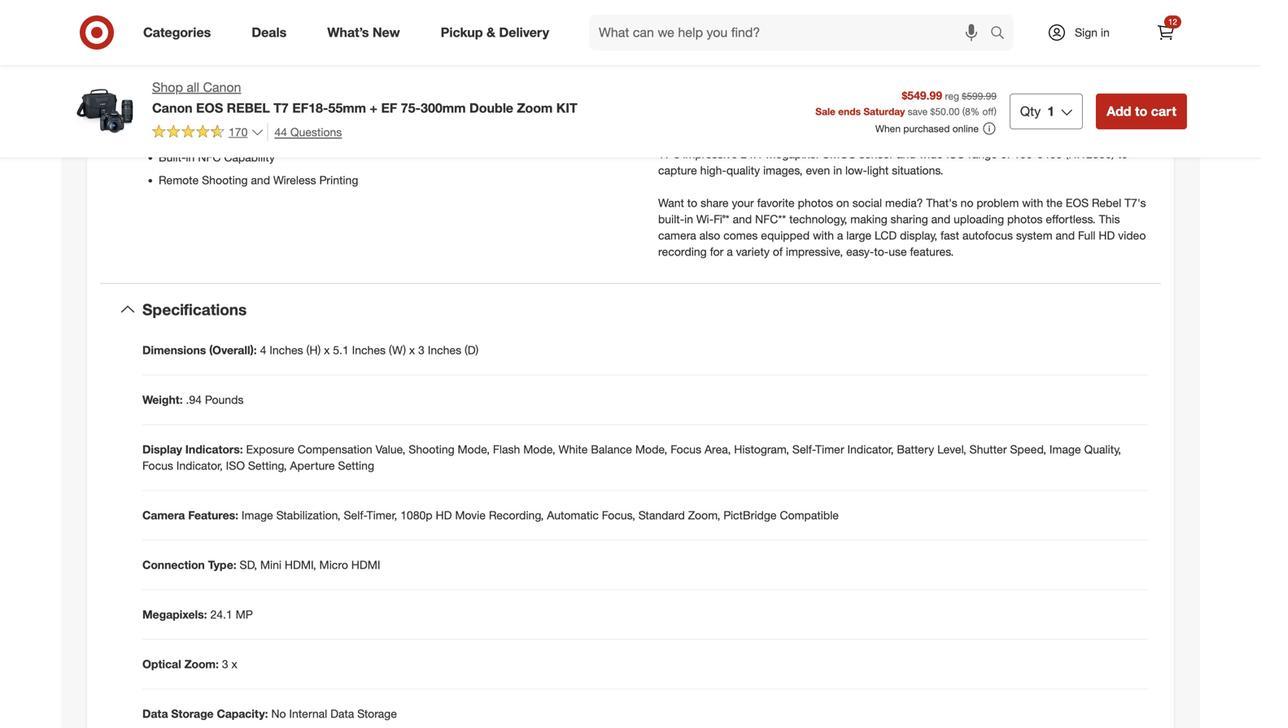 Task type: vqa. For each thing, say whether or not it's contained in the screenshot.
READY
no



Task type: describe. For each thing, give the bounding box(es) containing it.
sign in link
[[1034, 15, 1136, 50]]

.94
[[186, 393, 202, 407]]

the inside want to share your favorite photos on social media? that's no problem with the eos rebel t7's built-in wi-fi®* and nfc** technology, making sharing and uploading photos effortless. this camera also comes equipped with a large lcd display, fast autofocus system and full hd video recording for a variety of impressive, easy-to-use features.
[[1047, 196, 1063, 210]]

2 inches from the left
[[352, 343, 386, 358]]

built-in wi-fi® capability
[[159, 128, 281, 142]]

100- inside up your photography game with the eos rebel t7. perfect for beginners, this camera bundle offers the essential tools you need to take your slr skills to new heights — all in one convenient package. no matter where your next photography adventure takes you, count on the eos rebel t7's impressive 24.1 megapixel cmos sensor and wide iso range of 100-6400 (h:12800) to capture high-quality images, even in low-light situations.
[[1014, 147, 1038, 161]]

for inside up your photography game with the eos rebel t7. perfect for beginners, this camera bundle offers the essential tools you need to take your slr skills to new heights — all in one convenient package. no matter where your next photography adventure takes you, count on the eos rebel t7's impressive 24.1 megapixel cmos sensor and wide iso range of 100-6400 (h:12800) to capture high-quality images, even in low-light situations.
[[963, 98, 977, 113]]

0 vertical spatial iso
[[385, 105, 404, 119]]

rebel inside want to share your favorite photos on social media? that's no problem with the eos rebel t7's built-in wi-fi®* and nfc** technology, making sharing and uploading photos effortless. this camera also comes equipped with a large lcd display, fast autofocus system and full hd video recording for a variety of impressive, easy-to-use features.
[[1093, 196, 1122, 210]]

megapixels:
[[142, 608, 207, 622]]

display indicators:
[[142, 443, 243, 457]]

0 vertical spatial canon
[[203, 79, 241, 95]]

features:
[[188, 509, 239, 523]]

built-
[[659, 212, 685, 227]]

need
[[808, 115, 834, 129]]

nfc
[[198, 150, 221, 165]]

for inside want to share your favorite photos on social media? that's no problem with the eos rebel t7's built-in wi-fi®* and nfc** technology, making sharing and uploading photos effortless. this camera also comes equipped with a large lcd display, fast autofocus system and full hd video recording for a variety of impressive, easy-to-use features.
[[710, 245, 724, 259]]

0 horizontal spatial 24.1
[[159, 105, 181, 119]]

megapixel inside up your photography game with the eos rebel t7. perfect for beginners, this camera bundle offers the essential tools you need to take your slr skills to new heights — all in one convenient package. no matter where your next photography adventure takes you, count on the eos rebel t7's impressive 24.1 megapixel cmos sensor and wide iso range of 100-6400 (h:12800) to capture high-quality images, even in low-light situations.
[[766, 147, 819, 161]]

timer,
[[367, 509, 397, 523]]

fi®*
[[714, 212, 730, 227]]

game
[[770, 98, 798, 113]]

$549.99 reg $599.99 sale ends saturday save $ 50.00 ( 8 % off )
[[816, 88, 997, 117]]

to inside want to share your favorite photos on social media? that's no problem with the eos rebel t7's built-in wi-fi®* and nfc** technology, making sharing and uploading photos effortless. this camera also comes equipped with a large lcd display, fast autofocus system and full hd video recording for a variety of impressive, easy-to-use features.
[[688, 196, 698, 210]]

optical zoom: 3 x
[[142, 657, 237, 672]]

3 inches from the left
[[428, 343, 462, 358]]

ends
[[839, 105, 861, 117]]

sensor
[[322, 105, 358, 119]]

in inside want to share your favorite photos on social media? that's no problem with the eos rebel t7's built-in wi-fi®* and nfc** technology, making sharing and uploading photos effortless. this camera also comes equipped with a large lcd display, fast autofocus system and full hd video recording for a variety of impressive, easy-to-use features.
[[685, 212, 694, 227]]

qty 1
[[1021, 103, 1055, 119]]

0 horizontal spatial photos
[[798, 196, 834, 210]]

50.00
[[936, 105, 960, 117]]

no
[[961, 196, 974, 210]]

0 horizontal spatial focus
[[142, 459, 173, 473]]

timer
[[816, 443, 845, 457]]

weight:
[[142, 393, 183, 407]]

printing
[[320, 173, 358, 187]]

camera inside want to share your favorite photos on social media? that's no problem with the eos rebel t7's built-in wi-fi®* and nfc** technology, making sharing and uploading photos effortless. this camera also comes equipped with a large lcd display, fast autofocus system and full hd video recording for a variety of impressive, easy-to-use features.
[[659, 229, 697, 243]]

sensor
[[860, 147, 894, 161]]

indicators:
[[185, 443, 243, 457]]

self- inside the exposure compensation value, shooting mode, flash mode, white balance mode, focus area, histogram, self-timer indicator, battery level, shutter speed, image quality, focus indicator, iso setting, aperture setting
[[793, 443, 816, 457]]

variety
[[736, 245, 770, 259]]

0 horizontal spatial 100-
[[407, 105, 431, 119]]

shooting inside the exposure compensation value, shooting mode, flash mode, white balance mode, focus area, histogram, self-timer indicator, battery level, shutter speed, image quality, focus indicator, iso setting, aperture setting
[[409, 443, 455, 457]]

1 mode, from the left
[[458, 443, 490, 457]]

count
[[1024, 131, 1053, 145]]

c)
[[307, 105, 318, 119]]

remote
[[159, 173, 199, 187]]

your inside want to share your favorite photos on social media? that's no problem with the eos rebel t7's built-in wi-fi®* and nfc** technology, making sharing and uploading photos effortless. this camera also comes equipped with a large lcd display, fast autofocus system and full hd video recording for a variety of impressive, easy-to-use features.
[[732, 196, 754, 210]]

battery
[[897, 443, 935, 457]]

1 vertical spatial indicator,
[[176, 459, 223, 473]]

new
[[373, 24, 400, 40]]

1
[[1048, 103, 1055, 119]]

uploading
[[954, 212, 1005, 227]]

high-
[[701, 163, 727, 178]]

built- for built-in nfc capability
[[159, 150, 186, 165]]

1 vertical spatial capability
[[224, 150, 275, 165]]

slr
[[900, 115, 922, 129]]

1 horizontal spatial x
[[324, 343, 330, 358]]

1 horizontal spatial a
[[838, 229, 844, 243]]

1 vertical spatial no
[[271, 707, 286, 721]]

setting
[[338, 459, 374, 473]]

1 vertical spatial self-
[[344, 509, 367, 523]]

hdmi,
[[285, 558, 316, 572]]

skills
[[925, 115, 950, 129]]

0 vertical spatial 6400
[[431, 105, 456, 119]]

%
[[971, 105, 980, 117]]

to up next
[[837, 115, 847, 129]]

0 horizontal spatial shooting
[[202, 173, 248, 187]]

up
[[659, 98, 674, 113]]

and down that's
[[932, 212, 951, 227]]

1 horizontal spatial photography
[[847, 131, 912, 145]]

effortless.
[[1046, 212, 1096, 227]]

connection type: sd, mini hdmi, micro hdmi
[[142, 558, 381, 572]]

the down one at the right of the page
[[1072, 131, 1088, 145]]

flash
[[493, 443, 520, 457]]

55mm
[[328, 100, 366, 116]]

up your photography game with the eos rebel t7. perfect for beginners, this camera bundle offers the essential tools you need to take your slr skills to new heights — all in one convenient package. no matter where your next photography adventure takes you, count on the eos rebel t7's impressive 24.1 megapixel cmos sensor and wide iso range of 100-6400 (h:12800) to capture high-quality images, even in low-light situations.
[[659, 98, 1148, 178]]

12
[[1169, 17, 1178, 27]]

histogram,
[[735, 443, 790, 457]]

value,
[[376, 443, 406, 457]]

hd inside want to share your favorite photos on social media? that's no problem with the eos rebel t7's built-in wi-fi®* and nfc** technology, making sharing and uploading photos effortless. this camera also comes equipped with a large lcd display, fast autofocus system and full hd video recording for a variety of impressive, easy-to-use features.
[[1099, 229, 1116, 243]]

matter
[[726, 131, 759, 145]]

2 storage from the left
[[358, 707, 397, 721]]

focus,
[[602, 509, 636, 523]]

170 link
[[152, 123, 264, 143]]

8
[[966, 105, 971, 117]]

to inside button
[[1136, 103, 1148, 119]]

in left fi®
[[186, 128, 195, 142]]

12 link
[[1149, 15, 1184, 50]]

even
[[806, 163, 831, 178]]

0 horizontal spatial hd
[[436, 509, 452, 523]]

&
[[487, 24, 496, 40]]

in left low-
[[834, 163, 843, 178]]

impressive,
[[786, 245, 844, 259]]

compatible
[[780, 509, 839, 523]]

camera features: image stabilization, self-timer, 1080p hd movie recording, automatic focus, standard zoom, pictbridge compatible
[[142, 509, 839, 523]]

exposure
[[246, 443, 295, 457]]

new
[[966, 115, 987, 129]]

and up comes on the top right of page
[[733, 212, 752, 227]]

eos up the take
[[845, 98, 868, 113]]

on inside want to share your favorite photos on social media? that's no problem with the eos rebel t7's built-in wi-fi®* and nfc** technology, making sharing and uploading photos effortless. this camera also comes equipped with a large lcd display, fast autofocus system and full hd video recording for a variety of impressive, easy-to-use features.
[[837, 196, 850, 210]]

zoom:
[[184, 657, 219, 672]]

camera inside up your photography game with the eos rebel t7. perfect for beginners, this camera bundle offers the essential tools you need to take your slr skills to new heights — all in one convenient package. no matter where your next photography adventure takes you, count on the eos rebel t7's impressive 24.1 megapixel cmos sensor and wide iso range of 100-6400 (h:12800) to capture high-quality images, even in low-light situations.
[[1058, 98, 1096, 113]]

social
[[853, 196, 883, 210]]

0 horizontal spatial 3
[[222, 657, 228, 672]]

+
[[370, 100, 378, 116]]

the up need
[[826, 98, 842, 113]]

optical
[[142, 657, 181, 672]]

pounds
[[205, 393, 244, 407]]

(
[[963, 105, 966, 117]]

offers
[[659, 115, 687, 129]]

equipped
[[761, 229, 810, 243]]

t7's inside up your photography game with the eos rebel t7. perfect for beginners, this camera bundle offers the essential tools you need to take your slr skills to new heights — all in one convenient package. no matter where your next photography adventure takes you, count on the eos rebel t7's impressive 24.1 megapixel cmos sensor and wide iso range of 100-6400 (h:12800) to capture high-quality images, even in low-light situations.
[[659, 147, 680, 161]]

tools
[[758, 115, 783, 129]]

wi- inside want to share your favorite photos on social media? that's no problem with the eos rebel t7's built-in wi-fi®* and nfc** technology, making sharing and uploading photos effortless. this camera also comes equipped with a large lcd display, fast autofocus system and full hd video recording for a variety of impressive, easy-to-use features.
[[697, 212, 714, 227]]

kit
[[557, 100, 578, 116]]

300mm
[[421, 100, 466, 116]]

when
[[876, 122, 901, 135]]

system
[[1017, 229, 1053, 243]]

data storage capacity: no internal data storage
[[142, 707, 397, 721]]

details button
[[100, 16, 1162, 68]]

where
[[762, 131, 794, 145]]

your down "you"
[[797, 131, 819, 145]]

1 vertical spatial rebel
[[1117, 131, 1147, 145]]

0 vertical spatial indicator,
[[848, 443, 894, 457]]

with up system in the top of the page
[[1023, 196, 1044, 210]]

1 storage from the left
[[171, 707, 214, 721]]

0 vertical spatial megapixel
[[184, 105, 237, 119]]

of inside up your photography game with the eos rebel t7. perfect for beginners, this camera bundle offers the essential tools you need to take your slr skills to new heights — all in one convenient package. no matter where your next photography adventure takes you, count on the eos rebel t7's impressive 24.1 megapixel cmos sensor and wide iso range of 100-6400 (h:12800) to capture high-quality images, even in low-light situations.
[[1001, 147, 1011, 161]]

0 horizontal spatial x
[[232, 657, 237, 672]]

media?
[[886, 196, 924, 210]]

with right sensor
[[361, 105, 382, 119]]

24.1 inside up your photography game with the eos rebel t7. perfect for beginners, this camera bundle offers the essential tools you need to take your slr skills to new heights — all in one convenient package. no matter where your next photography adventure takes you, count on the eos rebel t7's impressive 24.1 megapixel cmos sensor and wide iso range of 100-6400 (h:12800) to capture high-quality images, even in low-light situations.
[[741, 147, 763, 161]]

when purchased online
[[876, 122, 979, 135]]

purchased
[[904, 122, 950, 135]]

0 horizontal spatial image
[[242, 509, 273, 523]]

in inside "link"
[[1101, 25, 1110, 39]]

1 vertical spatial a
[[727, 245, 733, 259]]



Task type: locate. For each thing, give the bounding box(es) containing it.
(h:12800)
[[1066, 147, 1115, 161]]

perfect
[[923, 98, 960, 113]]

0 vertical spatial on
[[1056, 131, 1069, 145]]

pictbridge
[[724, 509, 777, 523]]

delivery
[[499, 24, 550, 40]]

heights
[[990, 115, 1028, 129]]

0 horizontal spatial self-
[[344, 509, 367, 523]]

3 right (w)
[[418, 343, 425, 358]]

megapixel up 170 link
[[184, 105, 237, 119]]

0 vertical spatial focus
[[671, 443, 702, 457]]

mode, right flash
[[524, 443, 556, 457]]

2 horizontal spatial inches
[[428, 343, 462, 358]]

0 horizontal spatial megapixel
[[184, 105, 237, 119]]

all inside the shop all canon canon eos rebel t7 ef18-55mm + ef 75-300mm double zoom kit
[[187, 79, 199, 95]]

rebel down convenient
[[1117, 131, 1147, 145]]

0 horizontal spatial camera
[[659, 229, 697, 243]]

search button
[[983, 15, 1023, 54]]

pickup & delivery link
[[427, 15, 570, 50]]

rebel
[[227, 100, 270, 116]]

that's
[[927, 196, 958, 210]]

on left social
[[837, 196, 850, 210]]

cmos inside up your photography game with the eos rebel t7. perfect for beginners, this camera bundle offers the essential tools you need to take your slr skills to new heights — all in one convenient package. no matter where your next photography adventure takes you, count on the eos rebel t7's impressive 24.1 megapixel cmos sensor and wide iso range of 100-6400 (h:12800) to capture high-quality images, even in low-light situations.
[[822, 147, 856, 161]]

a left large
[[838, 229, 844, 243]]

rebel up this
[[1093, 196, 1122, 210]]

1 vertical spatial iso
[[947, 147, 966, 161]]

(h)
[[307, 343, 321, 358]]

light
[[868, 163, 889, 178]]

0 vertical spatial camera
[[1058, 98, 1096, 113]]

0 vertical spatial hd
[[1099, 229, 1116, 243]]

0 vertical spatial photos
[[798, 196, 834, 210]]

details
[[142, 33, 194, 51]]

1 horizontal spatial photos
[[1008, 212, 1043, 227]]

qty
[[1021, 103, 1041, 119]]

0 horizontal spatial photography
[[702, 98, 767, 113]]

24.1 up quality
[[741, 147, 763, 161]]

1 vertical spatial focus
[[142, 459, 173, 473]]

self- right the 'stabilization,'
[[344, 509, 367, 523]]

making
[[851, 212, 888, 227]]

1 vertical spatial 24.1
[[741, 147, 763, 161]]

2 built- from the top
[[159, 150, 186, 165]]

0 horizontal spatial t7's
[[659, 147, 680, 161]]

for up new
[[963, 98, 977, 113]]

the up effortless. at the right of page
[[1047, 196, 1063, 210]]

t7's up video
[[1125, 196, 1147, 210]]

3
[[418, 343, 425, 358], [222, 657, 228, 672]]

mode, right "balance"
[[636, 443, 668, 457]]

favorite
[[758, 196, 795, 210]]

eos
[[845, 98, 868, 113], [196, 100, 223, 116], [1091, 131, 1114, 145], [1066, 196, 1089, 210]]

1 horizontal spatial iso
[[385, 105, 404, 119]]

all inside up your photography game with the eos rebel t7. perfect for beginners, this camera bundle offers the essential tools you need to take your slr skills to new heights — all in one convenient package. no matter where your next photography adventure takes you, count on the eos rebel t7's impressive 24.1 megapixel cmos sensor and wide iso range of 100-6400 (h:12800) to capture high-quality images, even in low-light situations.
[[1044, 115, 1055, 129]]

0 vertical spatial of
[[1001, 147, 1011, 161]]

to left (
[[953, 115, 963, 129]]

1 vertical spatial for
[[710, 245, 724, 259]]

all right the —
[[1044, 115, 1055, 129]]

(w)
[[389, 343, 406, 358]]

you,
[[1000, 131, 1020, 145]]

1 vertical spatial image
[[242, 509, 273, 523]]

and up situations. at the right top of page
[[897, 147, 916, 161]]

1080p
[[401, 509, 433, 523]]

hd left "movie"
[[436, 509, 452, 523]]

reg
[[946, 90, 960, 102]]

eos inside want to share your favorite photos on social media? that's no problem with the eos rebel t7's built-in wi-fi®* and nfc** technology, making sharing and uploading photos effortless. this camera also comes equipped with a large lcd display, fast autofocus system and full hd video recording for a variety of impressive, easy-to-use features.
[[1066, 196, 1089, 210]]

3 right zoom:
[[222, 657, 228, 672]]

1 horizontal spatial shooting
[[409, 443, 455, 457]]

stabilization,
[[276, 509, 341, 523]]

full
[[1079, 229, 1096, 243]]

on right "count"
[[1056, 131, 1069, 145]]

wi-
[[198, 128, 215, 142], [697, 212, 714, 227]]

exposure compensation value, shooting mode, flash mode, white balance mode, focus area, histogram, self-timer indicator, battery level, shutter speed, image quality, focus indicator, iso setting, aperture setting
[[142, 443, 1122, 473]]

want to share your favorite photos on social media? that's no problem with the eos rebel t7's built-in wi-fi®* and nfc** technology, making sharing and uploading photos effortless. this camera also comes equipped with a large lcd display, fast autofocus system and full hd video recording for a variety of impressive, easy-to-use features.
[[659, 196, 1147, 259]]

0 vertical spatial shooting
[[202, 173, 248, 187]]

1 horizontal spatial on
[[1056, 131, 1069, 145]]

iso right +
[[385, 105, 404, 119]]

0 horizontal spatial storage
[[171, 707, 214, 721]]

data down optical
[[142, 707, 168, 721]]

to down convenient
[[1118, 147, 1129, 161]]

4
[[260, 343, 267, 358]]

capacity:
[[217, 707, 268, 721]]

photography up essential
[[702, 98, 767, 113]]

iso down indicators: on the bottom of the page
[[226, 459, 245, 473]]

canon down shop
[[152, 100, 193, 116]]

megapixel up images,
[[766, 147, 819, 161]]

24.1 megapixel cmos (aps-c) sensor with iso 100-6400 (h: 12800)
[[159, 105, 512, 119]]

0 vertical spatial a
[[838, 229, 844, 243]]

shop
[[152, 79, 183, 95]]

x right zoom:
[[232, 657, 237, 672]]

your left slr
[[875, 115, 897, 129]]

wide
[[920, 147, 944, 161]]

1 horizontal spatial storage
[[358, 707, 397, 721]]

sd,
[[240, 558, 257, 572]]

1 horizontal spatial mode,
[[524, 443, 556, 457]]

for down also
[[710, 245, 724, 259]]

megapixels: 24.1 mp
[[142, 608, 253, 622]]

inches left (d)
[[428, 343, 462, 358]]

0 horizontal spatial on
[[837, 196, 850, 210]]

in right sign
[[1101, 25, 1110, 39]]

1 horizontal spatial 6400
[[1038, 147, 1063, 161]]

with inside up your photography game with the eos rebel t7. perfect for beginners, this camera bundle offers the essential tools you need to take your slr skills to new heights — all in one convenient package. no matter where your next photography adventure takes you, count on the eos rebel t7's impressive 24.1 megapixel cmos sensor and wide iso range of 100-6400 (h:12800) to capture high-quality images, even in low-light situations.
[[802, 98, 823, 113]]

image right speed,
[[1050, 443, 1082, 457]]

capability down "rebel"
[[230, 128, 281, 142]]

photography up sensor on the top right of page
[[847, 131, 912, 145]]

categories link
[[129, 15, 231, 50]]

iso down adventure
[[947, 147, 966, 161]]

on
[[1056, 131, 1069, 145], [837, 196, 850, 210]]

eos inside the shop all canon canon eos rebel t7 ef18-55mm + ef 75-300mm double zoom kit
[[196, 100, 223, 116]]

a down comes on the top right of page
[[727, 245, 733, 259]]

iso inside up your photography game with the eos rebel t7. perfect for beginners, this camera bundle offers the essential tools you need to take your slr skills to new heights — all in one convenient package. no matter where your next photography adventure takes you, count on the eos rebel t7's impressive 24.1 megapixel cmos sensor and wide iso range of 100-6400 (h:12800) to capture high-quality images, even in low-light situations.
[[947, 147, 966, 161]]

no
[[708, 131, 723, 145], [271, 707, 286, 721]]

2 vertical spatial 24.1
[[210, 608, 233, 622]]

0 horizontal spatial 6400
[[431, 105, 456, 119]]

in left "fi®*"
[[685, 212, 694, 227]]

0 horizontal spatial a
[[727, 245, 733, 259]]

1 vertical spatial t7's
[[1125, 196, 1147, 210]]

no left internal
[[271, 707, 286, 721]]

1 vertical spatial photography
[[847, 131, 912, 145]]

1 horizontal spatial image
[[1050, 443, 1082, 457]]

44
[[275, 125, 287, 139]]

inches right 4
[[270, 343, 303, 358]]

1 vertical spatial wi-
[[697, 212, 714, 227]]

saturday
[[864, 105, 906, 117]]

1 horizontal spatial wi-
[[697, 212, 714, 227]]

in right 1
[[1058, 115, 1067, 129]]

essential
[[710, 115, 755, 129]]

shooting down built-in nfc capability
[[202, 173, 248, 187]]

your right "share"
[[732, 196, 754, 210]]

and inside up your photography game with the eos rebel t7. perfect for beginners, this camera bundle offers the essential tools you need to take your slr skills to new heights — all in one convenient package. no matter where your next photography adventure takes you, count on the eos rebel t7's impressive 24.1 megapixel cmos sensor and wide iso range of 100-6400 (h:12800) to capture high-quality images, even in low-light situations.
[[897, 147, 916, 161]]

2 vertical spatial rebel
[[1093, 196, 1122, 210]]

eos up (h:12800)
[[1091, 131, 1114, 145]]

2 horizontal spatial 24.1
[[741, 147, 763, 161]]

capability up remote shooting and wireless printing
[[224, 150, 275, 165]]

1 vertical spatial megapixel
[[766, 147, 819, 161]]

0 vertical spatial built-
[[159, 128, 186, 142]]

sharing
[[891, 212, 929, 227]]

$549.99
[[902, 88, 943, 103]]

hdmi
[[352, 558, 381, 572]]

the
[[826, 98, 842, 113], [691, 115, 707, 129], [1072, 131, 1088, 145], [1047, 196, 1063, 210]]

0 vertical spatial t7's
[[659, 147, 680, 161]]

12800)
[[477, 105, 512, 119]]

storage right internal
[[358, 707, 397, 721]]

and down effortless. at the right of page
[[1056, 229, 1076, 243]]

1 vertical spatial on
[[837, 196, 850, 210]]

shop all canon canon eos rebel t7 ef18-55mm + ef 75-300mm double zoom kit
[[152, 79, 578, 116]]

t7's inside want to share your favorite photos on social media? that's no problem with the eos rebel t7's built-in wi-fi®* and nfc** technology, making sharing and uploading photos effortless. this camera also comes equipped with a large lcd display, fast autofocus system and full hd video recording for a variety of impressive, easy-to-use features.
[[1125, 196, 1147, 210]]

your right up
[[677, 98, 699, 113]]

your
[[677, 98, 699, 113], [875, 115, 897, 129], [797, 131, 819, 145], [732, 196, 754, 210]]

t7's up capture
[[659, 147, 680, 161]]

pickup
[[441, 24, 483, 40]]

1 horizontal spatial self-
[[793, 443, 816, 457]]

rebel
[[871, 98, 901, 113], [1117, 131, 1147, 145], [1093, 196, 1122, 210]]

cmos up 170
[[240, 105, 274, 119]]

1 horizontal spatial for
[[963, 98, 977, 113]]

0 horizontal spatial for
[[710, 245, 724, 259]]

what's new
[[327, 24, 400, 40]]

low-
[[846, 163, 868, 178]]

1 horizontal spatial all
[[1044, 115, 1055, 129]]

the up package.
[[691, 115, 707, 129]]

focus left 'area,'
[[671, 443, 702, 457]]

search
[[983, 26, 1023, 42]]

categories
[[143, 24, 211, 40]]

3 mode, from the left
[[636, 443, 668, 457]]

of down you,
[[1001, 147, 1011, 161]]

ef18-
[[292, 100, 328, 116]]

photos up system in the top of the page
[[1008, 212, 1043, 227]]

eos up 170 link
[[196, 100, 223, 116]]

1 vertical spatial cmos
[[822, 147, 856, 161]]

0 horizontal spatial cmos
[[240, 105, 274, 119]]

want
[[659, 196, 685, 210]]

0 vertical spatial wi-
[[198, 128, 215, 142]]

with down technology,
[[813, 229, 834, 243]]

hd down this
[[1099, 229, 1116, 243]]

zoom,
[[688, 509, 721, 523]]

100- right ef
[[407, 105, 431, 119]]

1 horizontal spatial focus
[[671, 443, 702, 457]]

6400 inside up your photography game with the eos rebel t7. perfect for beginners, this camera bundle offers the essential tools you need to take your slr skills to new heights — all in one convenient package. no matter where your next photography adventure takes you, count on the eos rebel t7's impressive 24.1 megapixel cmos sensor and wide iso range of 100-6400 (h:12800) to capture high-quality images, even in low-light situations.
[[1038, 147, 1063, 161]]

0 vertical spatial 3
[[418, 343, 425, 358]]

0 vertical spatial no
[[708, 131, 723, 145]]

1 horizontal spatial canon
[[203, 79, 241, 95]]

display
[[142, 443, 182, 457]]

lcd
[[875, 229, 897, 243]]

170
[[229, 125, 248, 139]]

1 inches from the left
[[270, 343, 303, 358]]

also
[[700, 229, 721, 243]]

shooting
[[202, 173, 248, 187], [409, 443, 455, 457]]

off
[[983, 105, 995, 117]]

2 mode, from the left
[[524, 443, 556, 457]]

connection
[[142, 558, 205, 572]]

all right shop
[[187, 79, 199, 95]]

no inside up your photography game with the eos rebel t7. perfect for beginners, this camera bundle offers the essential tools you need to take your slr skills to new heights — all in one convenient package. no matter where your next photography adventure takes you, count on the eos rebel t7's impressive 24.1 megapixel cmos sensor and wide iso range of 100-6400 (h:12800) to capture high-quality images, even in low-light situations.
[[708, 131, 723, 145]]

image right features:
[[242, 509, 273, 523]]

1 horizontal spatial no
[[708, 131, 723, 145]]

package.
[[659, 131, 705, 145]]

focus down display
[[142, 459, 173, 473]]

1 vertical spatial of
[[773, 245, 783, 259]]

What can we help you find? suggestions appear below search field
[[589, 15, 995, 50]]

no up impressive
[[708, 131, 723, 145]]

data right internal
[[331, 707, 354, 721]]

0 vertical spatial 24.1
[[159, 105, 181, 119]]

0 vertical spatial all
[[187, 79, 199, 95]]

features.
[[911, 245, 954, 259]]

image of canon eos rebel t7 ef18-55mm + ef 75-300mm double zoom kit image
[[74, 78, 139, 143]]

1 data from the left
[[142, 707, 168, 721]]

mode, left flash
[[458, 443, 490, 457]]

(h:
[[459, 105, 474, 119]]

wi- up nfc
[[198, 128, 215, 142]]

highlights
[[142, 75, 205, 91]]

camera up recording
[[659, 229, 697, 243]]

and left the wireless
[[251, 173, 270, 187]]

0 horizontal spatial all
[[187, 79, 199, 95]]

self- right histogram,
[[793, 443, 816, 457]]

2 data from the left
[[331, 707, 354, 721]]

photography
[[702, 98, 767, 113], [847, 131, 912, 145]]

1 horizontal spatial of
[[1001, 147, 1011, 161]]

100- down "count"
[[1014, 147, 1038, 161]]

in left nfc
[[186, 150, 195, 165]]

wi- up also
[[697, 212, 714, 227]]

$599.99
[[962, 90, 997, 102]]

0 horizontal spatial iso
[[226, 459, 245, 473]]

0 vertical spatial for
[[963, 98, 977, 113]]

photos up technology,
[[798, 196, 834, 210]]

fi®
[[215, 128, 227, 142]]

of down "equipped"
[[773, 245, 783, 259]]

storage down optical zoom: 3 x
[[171, 707, 214, 721]]

x right the (h) at left top
[[324, 343, 330, 358]]

iso
[[385, 105, 404, 119], [947, 147, 966, 161], [226, 459, 245, 473]]

1 horizontal spatial 100-
[[1014, 147, 1038, 161]]

0 vertical spatial cmos
[[240, 105, 274, 119]]

iso inside the exposure compensation value, shooting mode, flash mode, white balance mode, focus area, histogram, self-timer indicator, battery level, shutter speed, image quality, focus indicator, iso setting, aperture setting
[[226, 459, 245, 473]]

on inside up your photography game with the eos rebel t7. perfect for beginners, this camera bundle offers the essential tools you need to take your slr skills to new heights — all in one convenient package. no matter where your next photography adventure takes you, count on the eos rebel t7's impressive 24.1 megapixel cmos sensor and wide iso range of 100-6400 (h:12800) to capture high-quality images, even in low-light situations.
[[1056, 131, 1069, 145]]

2 horizontal spatial iso
[[947, 147, 966, 161]]

1 horizontal spatial hd
[[1099, 229, 1116, 243]]

2 vertical spatial iso
[[226, 459, 245, 473]]

built- for built-in wi-fi® capability
[[159, 128, 186, 142]]

1 vertical spatial photos
[[1008, 212, 1043, 227]]

add to cart button
[[1097, 93, 1188, 129]]

1 horizontal spatial cmos
[[822, 147, 856, 161]]

image inside the exposure compensation value, shooting mode, flash mode, white balance mode, focus area, histogram, self-timer indicator, battery level, shutter speed, image quality, focus indicator, iso setting, aperture setting
[[1050, 443, 1082, 457]]

0 vertical spatial self-
[[793, 443, 816, 457]]

1 horizontal spatial 3
[[418, 343, 425, 358]]

aperture
[[290, 459, 335, 473]]

1 vertical spatial all
[[1044, 115, 1055, 129]]

balance
[[591, 443, 633, 457]]

0 horizontal spatial indicator,
[[176, 459, 223, 473]]

to right want
[[688, 196, 698, 210]]

camera up one at the right of the page
[[1058, 98, 1096, 113]]

inches right the 5.1
[[352, 343, 386, 358]]

6400 down "count"
[[1038, 147, 1063, 161]]

5.1
[[333, 343, 349, 358]]

with up need
[[802, 98, 823, 113]]

all
[[187, 79, 199, 95], [1044, 115, 1055, 129]]

0 vertical spatial image
[[1050, 443, 1082, 457]]

2 horizontal spatial x
[[409, 343, 415, 358]]

0 horizontal spatial wi-
[[198, 128, 215, 142]]

0 horizontal spatial no
[[271, 707, 286, 721]]

add to cart
[[1107, 103, 1177, 119]]

rebel up when
[[871, 98, 901, 113]]

add
[[1107, 103, 1132, 119]]

1 horizontal spatial camera
[[1058, 98, 1096, 113]]

0 horizontal spatial canon
[[152, 100, 193, 116]]

1 built- from the top
[[159, 128, 186, 142]]

6400 left the (h:
[[431, 105, 456, 119]]

0 vertical spatial capability
[[230, 128, 281, 142]]

24.1 left mp
[[210, 608, 233, 622]]

cmos down next
[[822, 147, 856, 161]]

0 vertical spatial rebel
[[871, 98, 901, 113]]

24.1 down shop
[[159, 105, 181, 119]]

canon up "rebel"
[[203, 79, 241, 95]]

0 horizontal spatial inches
[[270, 343, 303, 358]]

)
[[995, 105, 997, 117]]

eos up effortless. at the right of page
[[1066, 196, 1089, 210]]

1 vertical spatial 6400
[[1038, 147, 1063, 161]]

indicator, down "display indicators:"
[[176, 459, 223, 473]]

0 horizontal spatial mode,
[[458, 443, 490, 457]]

1 horizontal spatial inches
[[352, 343, 386, 358]]

mini
[[260, 558, 282, 572]]

1 vertical spatial canon
[[152, 100, 193, 116]]

1 horizontal spatial data
[[331, 707, 354, 721]]

takes
[[969, 131, 996, 145]]

indicator, right timer
[[848, 443, 894, 457]]

2 horizontal spatial mode,
[[636, 443, 668, 457]]

0 vertical spatial 100-
[[407, 105, 431, 119]]

of inside want to share your favorite photos on social media? that's no problem with the eos rebel t7's built-in wi-fi®* and nfc** technology, making sharing and uploading photos effortless. this camera also comes equipped with a large lcd display, fast autofocus system and full hd video recording for a variety of impressive, easy-to-use features.
[[773, 245, 783, 259]]

shooting right value,
[[409, 443, 455, 457]]



